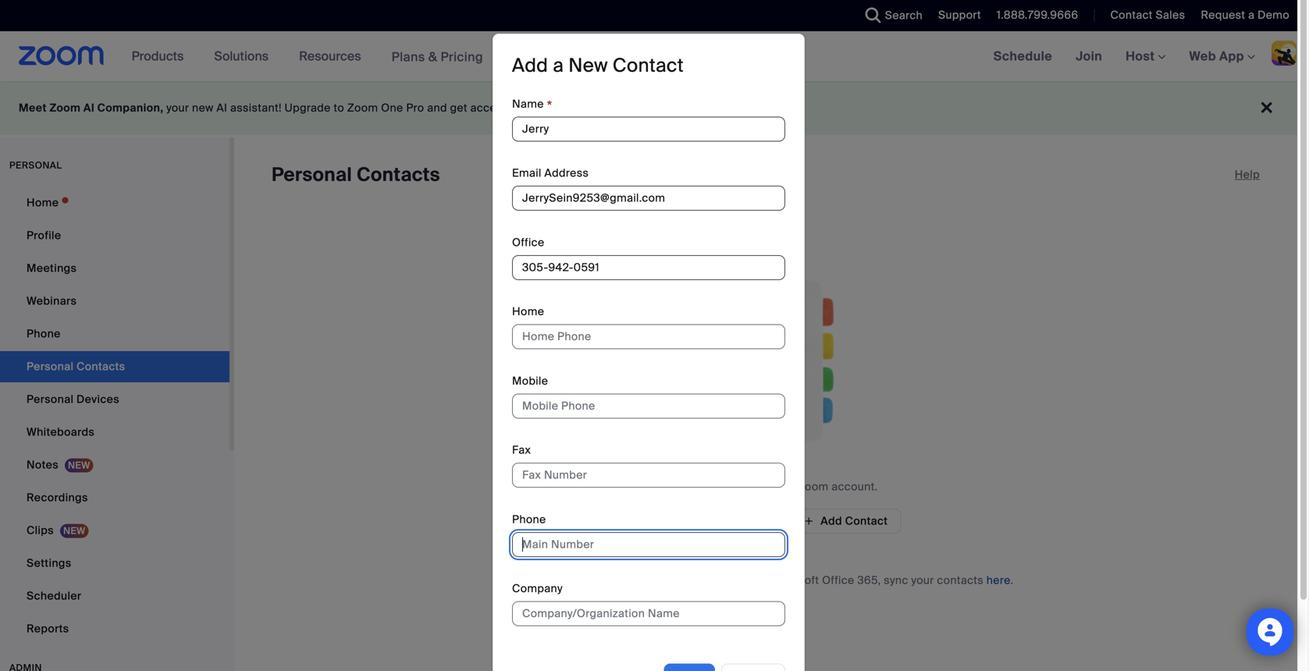 Task type: locate. For each thing, give the bounding box(es) containing it.
zoom logo image
[[19, 46, 104, 66]]

phone up for
[[512, 512, 546, 527]]

and left the get
[[427, 101, 447, 115]]

0 horizontal spatial phone
[[27, 327, 61, 341]]

zoom
[[50, 101, 81, 115], [347, 101, 378, 115], [798, 480, 829, 494]]

schedule link
[[982, 31, 1064, 81]]

1 vertical spatial add
[[821, 514, 842, 528]]

and right exchange,
[[746, 573, 766, 588]]

webinars link
[[0, 286, 230, 317]]

0 horizontal spatial upgrade
[[285, 101, 331, 115]]

1 vertical spatial contact
[[613, 53, 684, 78]]

1 microsoft from the left
[[634, 573, 684, 588]]

&
[[428, 49, 437, 65]]

here link
[[987, 573, 1010, 588]]

1 horizontal spatial phone
[[512, 512, 546, 527]]

phone down webinars
[[27, 327, 61, 341]]

add image
[[643, 514, 654, 529], [804, 514, 814, 528]]

1 upgrade from the left
[[285, 101, 331, 115]]

to right added
[[758, 480, 769, 494]]

1 horizontal spatial add image
[[804, 514, 814, 528]]

0 vertical spatial and
[[427, 101, 447, 115]]

1 vertical spatial a
[[553, 53, 564, 78]]

personal devices link
[[0, 384, 230, 415]]

office down email
[[512, 235, 545, 250]]

1.888.799.9666 button up schedule link
[[997, 8, 1078, 22]]

1 horizontal spatial contact
[[845, 514, 888, 528]]

exchange,
[[687, 573, 743, 588]]

zoom left one
[[347, 101, 378, 115]]

personal for personal devices
[[27, 392, 74, 407]]

0 vertical spatial home
[[27, 196, 59, 210]]

0 horizontal spatial office
[[512, 235, 545, 250]]

0 horizontal spatial add
[[512, 53, 548, 78]]

1 horizontal spatial and
[[746, 573, 766, 588]]

contacts right no
[[672, 480, 719, 494]]

microsoft down file
[[768, 573, 819, 588]]

0 horizontal spatial personal
[[27, 392, 74, 407]]

2 horizontal spatial contact
[[1110, 8, 1153, 22]]

meetings link
[[0, 253, 230, 284]]

phone
[[27, 327, 61, 341], [512, 512, 546, 527]]

0 vertical spatial personal
[[272, 163, 352, 187]]

1 horizontal spatial home
[[512, 305, 544, 319]]

Home text field
[[512, 325, 785, 349]]

your for companion,
[[166, 101, 189, 115]]

add image inside button
[[804, 514, 814, 528]]

microsoft
[[634, 573, 684, 588], [768, 573, 819, 588]]

add down account.
[[821, 514, 842, 528]]

1 vertical spatial personal
[[27, 392, 74, 407]]

import
[[660, 514, 696, 528]]

2 microsoft from the left
[[768, 573, 819, 588]]

to left one
[[334, 101, 344, 115]]

1 horizontal spatial office
[[822, 573, 854, 588]]

0 vertical spatial your
[[166, 101, 189, 115]]

profile link
[[0, 220, 230, 251]]

0 vertical spatial office
[[512, 235, 545, 250]]

upgrade today link
[[718, 101, 799, 115]]

1 horizontal spatial contacts
[[937, 573, 984, 588]]

import from csv file
[[660, 514, 772, 528]]

plans & pricing
[[392, 49, 483, 65]]

your for to
[[772, 480, 795, 494]]

0 horizontal spatial contact
[[613, 53, 684, 78]]

2 upgrade from the left
[[718, 101, 765, 115]]

support
[[938, 8, 981, 22]]

a inside dialog
[[553, 53, 564, 78]]

home
[[27, 196, 59, 210], [512, 305, 544, 319]]

1 horizontal spatial add
[[821, 514, 842, 528]]

scheduler link
[[0, 581, 230, 612]]

support link
[[927, 0, 985, 31], [938, 8, 981, 22]]

add
[[512, 53, 548, 78], [821, 514, 842, 528]]

1.888.799.9666 button up schedule
[[985, 0, 1082, 31]]

zoom right meet
[[50, 101, 81, 115]]

0 vertical spatial phone
[[27, 327, 61, 341]]

no
[[617, 101, 630, 115]]

add for add a new contact
[[512, 53, 548, 78]]

plans & pricing link
[[392, 49, 483, 65], [392, 49, 483, 65]]

2 vertical spatial contact
[[845, 514, 888, 528]]

add inside dialog
[[512, 53, 548, 78]]

personal
[[272, 163, 352, 187], [27, 392, 74, 407]]

1 horizontal spatial microsoft
[[768, 573, 819, 588]]

a left new
[[553, 53, 564, 78]]

add up name
[[512, 53, 548, 78]]

your
[[166, 101, 189, 115], [772, 480, 795, 494], [911, 573, 934, 588]]

0 vertical spatial contacts
[[672, 480, 719, 494]]

1 horizontal spatial upgrade
[[718, 101, 765, 115]]

phone inside personal menu menu
[[27, 327, 61, 341]]

upgrade
[[285, 101, 331, 115], [718, 101, 765, 115]]

contact left sales
[[1110, 8, 1153, 22]]

home inside add a new contact dialog
[[512, 305, 544, 319]]

personal devices
[[27, 392, 119, 407]]

1 vertical spatial and
[[746, 573, 766, 588]]

2 vertical spatial your
[[911, 573, 934, 588]]

ai right new at the left of page
[[216, 101, 227, 115]]

contacts
[[672, 480, 719, 494], [937, 573, 984, 588]]

home up mobile
[[512, 305, 544, 319]]

a left demo
[[1248, 8, 1255, 22]]

add image up phone text field at the bottom of the page
[[643, 514, 654, 529]]

today
[[768, 101, 799, 115]]

0 horizontal spatial microsoft
[[634, 573, 684, 588]]

1 horizontal spatial ai
[[216, 101, 227, 115]]

2 horizontal spatial ai
[[525, 101, 536, 115]]

upgrade down product information navigation
[[285, 101, 331, 115]]

personal inside personal devices link
[[27, 392, 74, 407]]

1 horizontal spatial a
[[1248, 8, 1255, 22]]

0 horizontal spatial and
[[427, 101, 447, 115]]

and
[[427, 101, 447, 115], [746, 573, 766, 588]]

contact
[[1110, 8, 1153, 22], [613, 53, 684, 78], [845, 514, 888, 528]]

settings link
[[0, 548, 230, 579]]

phone inside add a new contact dialog
[[512, 512, 546, 527]]

2 horizontal spatial to
[[758, 480, 769, 494]]

additional
[[633, 101, 686, 115]]

Company text field
[[512, 602, 785, 627]]

1 horizontal spatial your
[[772, 480, 795, 494]]

add image left add contact
[[804, 514, 814, 528]]

0 horizontal spatial a
[[553, 53, 564, 78]]

meetings navigation
[[982, 31, 1309, 82]]

0 vertical spatial add
[[512, 53, 548, 78]]

your right sync
[[911, 573, 934, 588]]

0 horizontal spatial ai
[[83, 101, 95, 115]]

contacts left here link
[[937, 573, 984, 588]]

0 horizontal spatial contacts
[[672, 480, 719, 494]]

contact inside button
[[845, 514, 888, 528]]

Office Phone text field
[[512, 255, 785, 280]]

2 horizontal spatial your
[[911, 573, 934, 588]]

1.888.799.9666 button
[[985, 0, 1082, 31], [997, 8, 1078, 22]]

office left 365,
[[822, 573, 854, 588]]

zoom left account.
[[798, 480, 829, 494]]

contact sales link up meetings navigation
[[1110, 8, 1185, 22]]

contact down account.
[[845, 514, 888, 528]]

banner
[[0, 31, 1309, 82]]

your inside meet zoom ai companion, footer
[[166, 101, 189, 115]]

microsoft up "company" text field
[[634, 573, 684, 588]]

ai
[[83, 101, 95, 115], [216, 101, 227, 115], [525, 101, 536, 115]]

add image inside import from csv file button
[[643, 514, 654, 529]]

0 vertical spatial a
[[1248, 8, 1255, 22]]

1 horizontal spatial personal
[[272, 163, 352, 187]]

1 vertical spatial home
[[512, 305, 544, 319]]

your left new at the left of page
[[166, 101, 189, 115]]

1 vertical spatial phone
[[512, 512, 546, 527]]

to right access
[[512, 101, 522, 115]]

to
[[334, 101, 344, 115], [512, 101, 522, 115], [758, 480, 769, 494]]

a for request
[[1248, 8, 1255, 22]]

contact sales link
[[1099, 0, 1189, 31], [1110, 8, 1185, 22]]

0 horizontal spatial home
[[27, 196, 59, 210]]

3 ai from the left
[[525, 101, 536, 115]]

pricing
[[441, 49, 483, 65]]

Mobile text field
[[512, 394, 785, 419]]

First and Last Name text field
[[512, 117, 785, 142]]

2 horizontal spatial zoom
[[798, 480, 829, 494]]

request a demo
[[1201, 8, 1290, 22]]

new
[[569, 53, 608, 78]]

meet zoom ai companion, footer
[[0, 81, 1297, 135]]

contact up meet zoom ai companion, footer
[[613, 53, 684, 78]]

add inside button
[[821, 514, 842, 528]]

1 vertical spatial your
[[772, 480, 795, 494]]

0 horizontal spatial your
[[166, 101, 189, 115]]

ai left companion,
[[83, 101, 95, 115]]

request a demo link
[[1189, 0, 1309, 31], [1201, 8, 1290, 22]]

upgrade right cost.
[[718, 101, 765, 115]]

home up profile on the left of page
[[27, 196, 59, 210]]

0 horizontal spatial add image
[[643, 514, 654, 529]]

your right added
[[772, 480, 795, 494]]

ai left "*"
[[525, 101, 536, 115]]



Task type: describe. For each thing, give the bounding box(es) containing it.
pro
[[406, 101, 424, 115]]

0 horizontal spatial to
[[334, 101, 344, 115]]

added
[[722, 480, 756, 494]]

schedule
[[994, 48, 1052, 64]]

1 vertical spatial contacts
[[937, 573, 984, 588]]

whiteboards link
[[0, 417, 230, 448]]

fax
[[512, 443, 531, 458]]

1.888.799.9666
[[997, 8, 1078, 22]]

.
[[1010, 573, 1014, 588]]

import from csv file button
[[631, 509, 784, 534]]

settings
[[27, 556, 71, 571]]

mobile
[[512, 374, 548, 388]]

personal contacts
[[272, 163, 440, 187]]

here
[[987, 573, 1010, 588]]

add image for import
[[643, 514, 654, 529]]

0 horizontal spatial zoom
[[50, 101, 81, 115]]

calendar,
[[580, 573, 631, 588]]

contact sales link up join
[[1099, 0, 1189, 31]]

personal menu menu
[[0, 187, 230, 646]]

add contact button
[[790, 509, 901, 534]]

email address
[[512, 166, 589, 181]]

join link
[[1064, 31, 1114, 81]]

name *
[[512, 97, 552, 115]]

1 vertical spatial office
[[822, 573, 854, 588]]

Phone text field
[[512, 532, 785, 557]]

help link
[[1235, 162, 1260, 187]]

reports link
[[0, 614, 230, 645]]

access
[[470, 101, 509, 115]]

request
[[1201, 8, 1245, 22]]

scheduler
[[27, 589, 82, 603]]

from
[[699, 514, 724, 528]]

get
[[450, 101, 468, 115]]

Fax text field
[[512, 463, 785, 488]]

personal for personal contacts
[[272, 163, 352, 187]]

and inside meet zoom ai companion, footer
[[427, 101, 447, 115]]

a for add
[[553, 53, 564, 78]]

add a new contact
[[512, 53, 684, 78]]

companion
[[539, 101, 600, 115]]

for
[[518, 573, 536, 588]]

file
[[752, 514, 772, 528]]

add for add contact
[[821, 514, 842, 528]]

notes
[[27, 458, 59, 472]]

for google calendar, microsoft exchange, and microsoft office 365, sync your contacts here .
[[518, 573, 1014, 588]]

contact inside dialog
[[613, 53, 684, 78]]

banner containing schedule
[[0, 31, 1309, 82]]

1 horizontal spatial to
[[512, 101, 522, 115]]

contacts
[[357, 163, 440, 187]]

recordings
[[27, 491, 88, 505]]

home link
[[0, 187, 230, 219]]

whiteboards
[[27, 425, 95, 439]]

at
[[603, 101, 614, 115]]

demo
[[1258, 8, 1290, 22]]

personal
[[9, 159, 62, 171]]

join
[[1076, 48, 1102, 64]]

no contacts added to your zoom account.
[[654, 480, 878, 494]]

companion,
[[97, 101, 163, 115]]

assistant!
[[230, 101, 282, 115]]

1 horizontal spatial zoom
[[347, 101, 378, 115]]

email
[[512, 166, 542, 181]]

profile
[[27, 228, 61, 243]]

google
[[538, 573, 577, 588]]

contact sales
[[1110, 8, 1185, 22]]

365,
[[857, 573, 881, 588]]

1 ai from the left
[[83, 101, 95, 115]]

no
[[654, 480, 669, 494]]

product information navigation
[[120, 31, 495, 82]]

meet zoom ai companion, your new ai assistant! upgrade to zoom one pro and get access to ai companion at no additional cost. upgrade today
[[19, 101, 799, 115]]

new
[[192, 101, 214, 115]]

notes link
[[0, 450, 230, 481]]

meet
[[19, 101, 47, 115]]

address
[[544, 166, 589, 181]]

clips
[[27, 523, 54, 538]]

webinars
[[27, 294, 77, 308]]

*
[[547, 97, 552, 115]]

recordings link
[[0, 482, 230, 514]]

add a new contact dialog
[[493, 34, 805, 671]]

Email Address text field
[[512, 186, 785, 211]]

add image for add
[[804, 514, 814, 528]]

phone link
[[0, 319, 230, 350]]

reports
[[27, 622, 69, 636]]

devices
[[77, 392, 119, 407]]

cost.
[[689, 101, 715, 115]]

csv
[[727, 514, 749, 528]]

sync
[[884, 573, 908, 588]]

add contact
[[821, 514, 888, 528]]

office inside add a new contact dialog
[[512, 235, 545, 250]]

sales
[[1156, 8, 1185, 22]]

help
[[1235, 167, 1260, 182]]

home inside home link
[[27, 196, 59, 210]]

plans
[[392, 49, 425, 65]]

meetings
[[27, 261, 77, 276]]

account.
[[832, 480, 878, 494]]

name
[[512, 97, 544, 111]]

clips link
[[0, 515, 230, 546]]

one
[[381, 101, 403, 115]]

2 ai from the left
[[216, 101, 227, 115]]

company
[[512, 582, 563, 596]]

0 vertical spatial contact
[[1110, 8, 1153, 22]]



Task type: vqa. For each thing, say whether or not it's contained in the screenshot.
today
yes



